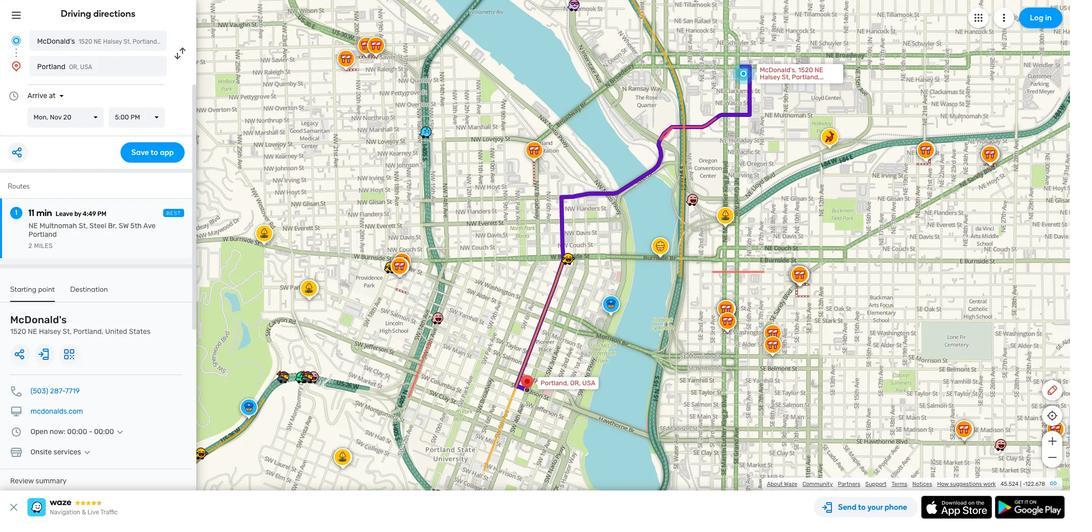 Task type: locate. For each thing, give the bounding box(es) containing it.
1 00:00 from the left
[[67, 428, 87, 437]]

mcdonalds.com
[[31, 408, 83, 416]]

by
[[74, 211, 81, 218]]

0 horizontal spatial chevron down image
[[81, 449, 93, 457]]

nov
[[50, 113, 62, 121]]

united
[[160, 38, 179, 45], [760, 80, 781, 88], [105, 328, 127, 336]]

min
[[36, 208, 52, 219]]

mon, nov 20 list box
[[27, 107, 104, 128]]

1 vertical spatial -
[[1023, 481, 1026, 488]]

0 vertical spatial portland
[[37, 63, 65, 71]]

mcdonald's up portland or, usa
[[37, 37, 75, 46]]

1 horizontal spatial usa
[[583, 380, 596, 387]]

partners link
[[838, 481, 861, 488]]

or, inside portland or, usa
[[69, 64, 79, 71]]

now:
[[50, 428, 66, 437]]

0 vertical spatial or,
[[69, 64, 79, 71]]

leave
[[56, 211, 73, 218]]

mcdonald's down "starting point" button
[[10, 314, 67, 326]]

0 vertical spatial chevron down image
[[114, 429, 126, 437]]

halsey
[[103, 38, 122, 45], [760, 73, 781, 81], [39, 328, 61, 336]]

0 vertical spatial united
[[160, 38, 179, 45]]

pm inside 5:00 pm list box
[[131, 113, 140, 121]]

mcdonald's
[[37, 37, 75, 46], [10, 314, 67, 326]]

terms
[[892, 481, 908, 488]]

clock image up store image
[[10, 426, 22, 439]]

destination
[[70, 286, 108, 294]]

0 horizontal spatial united
[[105, 328, 127, 336]]

chevron down image for onsite services
[[81, 449, 93, 457]]

onsite services
[[31, 448, 81, 457]]

review summary
[[10, 477, 67, 486]]

chevron down image
[[114, 429, 126, 437], [81, 449, 93, 457]]

(503) 287-7719
[[31, 387, 80, 396]]

routes
[[8, 182, 30, 191]]

0 vertical spatial 1520
[[79, 38, 92, 45]]

mcdonald's inside mcdonald's 1520 ne halsey st, portland, united states
[[10, 314, 67, 326]]

1520
[[79, 38, 92, 45], [799, 66, 814, 74], [10, 328, 26, 336]]

- right now:
[[89, 428, 92, 437]]

0 horizontal spatial halsey
[[39, 328, 61, 336]]

usa
[[80, 64, 92, 71], [583, 380, 596, 387]]

about
[[767, 481, 783, 488]]

pm right the "5:00"
[[131, 113, 140, 121]]

2 horizontal spatial halsey
[[760, 73, 781, 81]]

1 vertical spatial halsey
[[760, 73, 781, 81]]

1 horizontal spatial -
[[1023, 481, 1026, 488]]

1 vertical spatial or,
[[571, 380, 581, 387]]

2 horizontal spatial united
[[760, 80, 781, 88]]

0 horizontal spatial pm
[[98, 211, 107, 218]]

chevron down image inside open now: 00:00 - 00:00 button
[[114, 429, 126, 437]]

1520 right mcdonald's,
[[799, 66, 814, 74]]

11 min leave by 4:49 pm
[[28, 208, 107, 219]]

122.678
[[1026, 481, 1046, 488]]

1 vertical spatial portland
[[28, 231, 57, 239]]

0 vertical spatial -
[[89, 428, 92, 437]]

about waze community partners support terms notices how suggestions work 45.524 | -122.678
[[767, 481, 1046, 488]]

0 vertical spatial clock image
[[8, 90, 20, 102]]

states inside mcdonald's, 1520 ne halsey st, portland, united states
[[782, 80, 802, 88]]

-
[[89, 428, 92, 437], [1023, 481, 1026, 488]]

1 vertical spatial usa
[[583, 380, 596, 387]]

st, inside mcdonald's, 1520 ne halsey st, portland, united states
[[782, 73, 791, 81]]

or,
[[69, 64, 79, 71], [571, 380, 581, 387]]

portland or, usa
[[37, 63, 92, 71]]

notices
[[913, 481, 933, 488]]

1 horizontal spatial united
[[160, 38, 179, 45]]

clock image
[[8, 90, 20, 102], [10, 426, 22, 439]]

directions
[[93, 8, 136, 19]]

0 horizontal spatial 00:00
[[67, 428, 87, 437]]

x image
[[8, 502, 20, 514]]

portland,
[[133, 38, 159, 45], [792, 73, 820, 81], [73, 328, 104, 336], [541, 380, 569, 387]]

st, inside ne multnomah st, steel br, sw 5th ave portland 2 miles
[[79, 222, 88, 231]]

(503)
[[31, 387, 48, 396]]

00:00
[[67, 428, 87, 437], [94, 428, 114, 437]]

pm
[[131, 113, 140, 121], [98, 211, 107, 218]]

0 vertical spatial pm
[[131, 113, 140, 121]]

ne inside ne multnomah st, steel br, sw 5th ave portland 2 miles
[[28, 222, 38, 231]]

1 horizontal spatial chevron down image
[[114, 429, 126, 437]]

1 vertical spatial chevron down image
[[81, 449, 93, 457]]

1 vertical spatial states
[[782, 80, 802, 88]]

1 horizontal spatial 00:00
[[94, 428, 114, 437]]

7719
[[65, 387, 80, 396]]

navigation & live traffic
[[50, 509, 118, 517]]

ne down the driving directions
[[94, 38, 102, 45]]

states
[[180, 38, 199, 45], [782, 80, 802, 88], [129, 328, 151, 336]]

live
[[88, 509, 99, 517]]

11
[[28, 208, 34, 219]]

1 horizontal spatial halsey
[[103, 38, 122, 45]]

2
[[28, 243, 32, 250]]

5:00 pm list box
[[109, 107, 165, 128]]

review
[[10, 477, 34, 486]]

ne down "11"
[[28, 222, 38, 231]]

portland, inside mcdonald's, 1520 ne halsey st, portland, united states
[[792, 73, 820, 81]]

|
[[1021, 481, 1022, 488]]

pencil image
[[1047, 385, 1059, 397]]

usa inside portland or, usa
[[80, 64, 92, 71]]

ne right mcdonald's,
[[815, 66, 824, 74]]

chevron down image inside onsite services button
[[81, 449, 93, 457]]

suggestions
[[951, 481, 983, 488]]

mcdonald's 1520 ne halsey st, portland, united states down directions on the left top of the page
[[37, 37, 199, 46]]

open now: 00:00 - 00:00 button
[[31, 428, 126, 437]]

0 vertical spatial states
[[180, 38, 199, 45]]

1 vertical spatial pm
[[98, 211, 107, 218]]

sw
[[119, 222, 129, 231]]

zoom in image
[[1047, 436, 1059, 448]]

ne
[[94, 38, 102, 45], [815, 66, 824, 74], [28, 222, 38, 231], [28, 328, 37, 336]]

2 horizontal spatial 1520
[[799, 66, 814, 74]]

ave
[[143, 222, 156, 231]]

portland up miles
[[28, 231, 57, 239]]

1520 inside mcdonald's, 1520 ne halsey st, portland, united states
[[799, 66, 814, 74]]

2 00:00 from the left
[[94, 428, 114, 437]]

1 vertical spatial united
[[760, 80, 781, 88]]

miles
[[34, 243, 53, 250]]

driving
[[61, 8, 91, 19]]

pm inside 11 min leave by 4:49 pm
[[98, 211, 107, 218]]

mcdonald's 1520 ne halsey st, portland, united states down destination button on the left
[[10, 314, 151, 336]]

clock image left arrive
[[8, 90, 20, 102]]

support
[[866, 481, 887, 488]]

portland
[[37, 63, 65, 71], [28, 231, 57, 239]]

0 horizontal spatial -
[[89, 428, 92, 437]]

pm right 4:49
[[98, 211, 107, 218]]

0 horizontal spatial usa
[[80, 64, 92, 71]]

current location image
[[10, 35, 22, 47]]

0 horizontal spatial or,
[[69, 64, 79, 71]]

1520 down driving
[[79, 38, 92, 45]]

2 vertical spatial 1520
[[10, 328, 26, 336]]

st,
[[124, 38, 131, 45], [782, 73, 791, 81], [79, 222, 88, 231], [63, 328, 72, 336]]

starting point
[[10, 286, 55, 294]]

usa for portland
[[80, 64, 92, 71]]

0 vertical spatial usa
[[80, 64, 92, 71]]

support link
[[866, 481, 887, 488]]

- right the |
[[1023, 481, 1026, 488]]

0 horizontal spatial states
[[129, 328, 151, 336]]

br,
[[108, 222, 117, 231]]

2 horizontal spatial states
[[782, 80, 802, 88]]

waze
[[785, 481, 798, 488]]

1 vertical spatial 1520
[[799, 66, 814, 74]]

mcdonald's 1520 ne halsey st, portland, united states
[[37, 37, 199, 46], [10, 314, 151, 336]]

portland up at
[[37, 63, 65, 71]]

partners
[[838, 481, 861, 488]]

1 vertical spatial mcdonald's
[[10, 314, 67, 326]]

5th
[[130, 222, 142, 231]]

1520 down "starting point" button
[[10, 328, 26, 336]]

1 horizontal spatial pm
[[131, 113, 140, 121]]

summary
[[36, 477, 67, 486]]

1 horizontal spatial or,
[[571, 380, 581, 387]]

mon, nov 20
[[34, 113, 71, 121]]

3.2
[[131, 486, 174, 519]]

0 vertical spatial mcdonald's 1520 ne halsey st, portland, united states
[[37, 37, 199, 46]]



Task type: describe. For each thing, give the bounding box(es) containing it.
about waze link
[[767, 481, 798, 488]]

arrive at
[[27, 92, 56, 100]]

(503) 287-7719 link
[[31, 387, 80, 396]]

2 vertical spatial united
[[105, 328, 127, 336]]

link image
[[1050, 480, 1058, 488]]

&
[[82, 509, 86, 517]]

computer image
[[10, 406, 22, 418]]

community link
[[803, 481, 833, 488]]

location image
[[10, 60, 22, 72]]

portland inside ne multnomah st, steel br, sw 5th ave portland 2 miles
[[28, 231, 57, 239]]

driving directions
[[61, 8, 136, 19]]

4:49
[[83, 211, 96, 218]]

destination button
[[70, 286, 108, 301]]

work
[[984, 481, 996, 488]]

portland, or, usa
[[541, 380, 596, 387]]

starting
[[10, 286, 36, 294]]

1 vertical spatial mcdonald's 1520 ne halsey st, portland, united states
[[10, 314, 151, 336]]

store image
[[10, 447, 22, 459]]

mcdonald's, 1520 ne halsey st, portland, united states
[[760, 66, 824, 88]]

ne multnomah st, steel br, sw 5th ave portland 2 miles
[[28, 222, 156, 250]]

best
[[166, 211, 181, 217]]

terms link
[[892, 481, 908, 488]]

usa for portland,
[[583, 380, 596, 387]]

1 horizontal spatial 1520
[[79, 38, 92, 45]]

0 vertical spatial mcdonald's
[[37, 37, 75, 46]]

chevron down image for open now: 00:00 - 00:00
[[114, 429, 126, 437]]

zoom out image
[[1047, 452, 1059, 464]]

united inside mcdonald's, 1520 ne halsey st, portland, united states
[[760, 80, 781, 88]]

or, for portland
[[69, 64, 79, 71]]

onsite
[[31, 448, 52, 457]]

mcdonalds.com link
[[31, 408, 83, 416]]

ne down "starting point" button
[[28, 328, 37, 336]]

0 horizontal spatial 1520
[[10, 328, 26, 336]]

call image
[[10, 386, 22, 398]]

multnomah
[[40, 222, 77, 231]]

2 vertical spatial states
[[129, 328, 151, 336]]

open now: 00:00 - 00:00
[[31, 428, 114, 437]]

ne inside mcdonald's, 1520 ne halsey st, portland, united states
[[815, 66, 824, 74]]

mon,
[[34, 113, 48, 121]]

mcdonald's,
[[760, 66, 797, 74]]

1
[[15, 209, 17, 217]]

2 vertical spatial halsey
[[39, 328, 61, 336]]

notices link
[[913, 481, 933, 488]]

5:00 pm
[[115, 113, 140, 121]]

open
[[31, 428, 48, 437]]

community
[[803, 481, 833, 488]]

starting point button
[[10, 286, 55, 302]]

0 vertical spatial halsey
[[103, 38, 122, 45]]

halsey inside mcdonald's, 1520 ne halsey st, portland, united states
[[760, 73, 781, 81]]

5:00
[[115, 113, 129, 121]]

at
[[49, 92, 56, 100]]

45.524
[[1001, 481, 1019, 488]]

traffic
[[101, 509, 118, 517]]

how suggestions work link
[[938, 481, 996, 488]]

20
[[63, 113, 71, 121]]

point
[[38, 286, 55, 294]]

navigation
[[50, 509, 80, 517]]

how
[[938, 481, 949, 488]]

services
[[54, 448, 81, 457]]

onsite services button
[[31, 448, 93, 457]]

287-
[[50, 387, 65, 396]]

1 horizontal spatial states
[[180, 38, 199, 45]]

or, for portland,
[[571, 380, 581, 387]]

arrive
[[27, 92, 47, 100]]

steel
[[89, 222, 106, 231]]

1 vertical spatial clock image
[[10, 426, 22, 439]]



Task type: vqa. For each thing, say whether or not it's contained in the screenshot.
instead.
no



